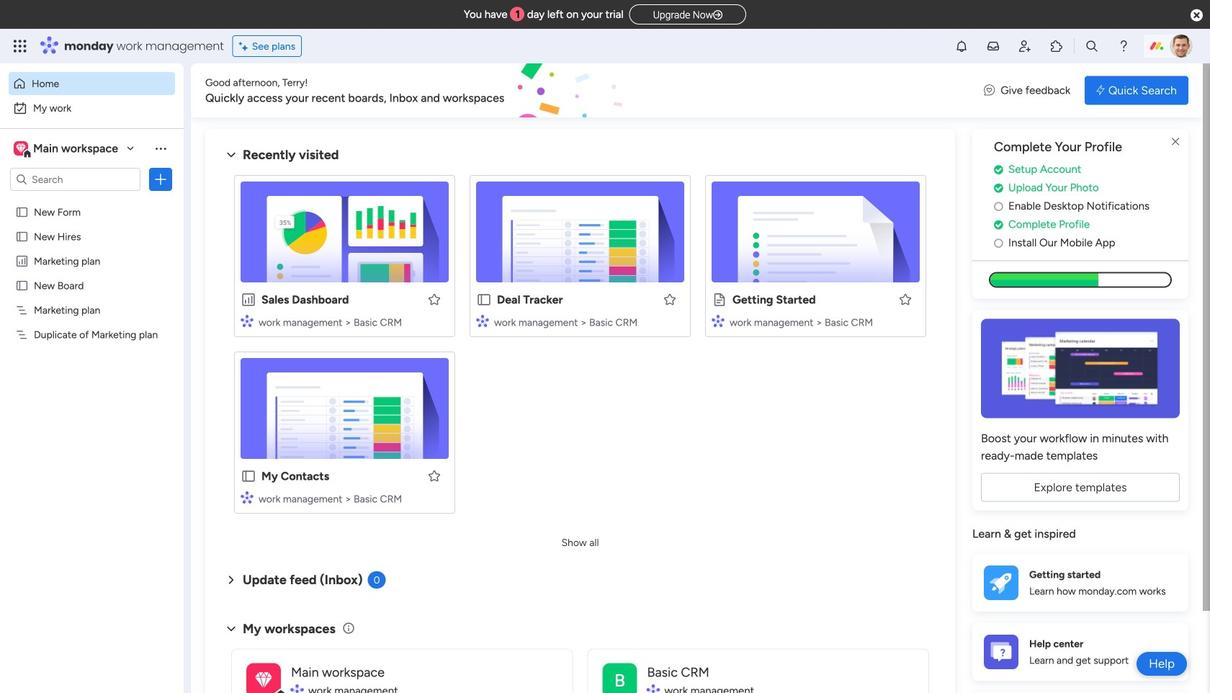 Task type: vqa. For each thing, say whether or not it's contained in the screenshot.
tab list
no



Task type: describe. For each thing, give the bounding box(es) containing it.
close recently visited image
[[223, 146, 240, 164]]

add to favorites image for component image
[[663, 292, 677, 307]]

monday marketplace image
[[1050, 39, 1064, 53]]

circle o image
[[994, 238, 1004, 248]]

0 vertical spatial option
[[9, 72, 175, 95]]

1 horizontal spatial workspace image
[[246, 663, 281, 693]]

select product image
[[13, 39, 27, 53]]

1 public board image from the top
[[15, 230, 29, 244]]

help center element
[[973, 623, 1189, 681]]

0 horizontal spatial workspace image
[[14, 141, 28, 156]]

dapulse x slim image
[[1167, 133, 1185, 151]]

terry turtle image
[[1170, 35, 1193, 58]]

1 horizontal spatial workspace image
[[255, 668, 272, 693]]

update feed image
[[986, 39, 1001, 53]]

notifications image
[[955, 39, 969, 53]]

v2 user feedback image
[[984, 82, 995, 99]]

help image
[[1117, 39, 1131, 53]]

invite members image
[[1018, 39, 1033, 53]]

2 add to favorites image from the top
[[427, 469, 442, 483]]

dapulse close image
[[1191, 8, 1203, 23]]

dapulse rightstroke image
[[713, 10, 723, 21]]



Task type: locate. For each thing, give the bounding box(es) containing it.
option
[[9, 72, 175, 95], [9, 97, 175, 120], [0, 199, 184, 202]]

close my workspaces image
[[223, 620, 240, 637]]

list box
[[0, 197, 184, 541]]

add to favorites image for component icon
[[898, 292, 913, 307]]

add to favorites image
[[427, 292, 442, 307], [427, 469, 442, 483]]

1 check circle image from the top
[[994, 164, 1004, 175]]

component image
[[712, 315, 725, 327]]

0 vertical spatial check circle image
[[994, 164, 1004, 175]]

workspace selection element
[[14, 140, 120, 159]]

workspace image
[[14, 141, 28, 156], [246, 663, 281, 693]]

2 add to favorites image from the left
[[898, 292, 913, 307]]

0 horizontal spatial add to favorites image
[[663, 292, 677, 307]]

0 vertical spatial add to favorites image
[[427, 292, 442, 307]]

0 element
[[368, 571, 386, 589]]

public board image
[[15, 230, 29, 244], [15, 279, 29, 293]]

quick search results list box
[[223, 164, 938, 531]]

1 add to favorites image from the top
[[427, 292, 442, 307]]

circle o image
[[994, 201, 1004, 212]]

2 check circle image from the top
[[994, 183, 1004, 193]]

1 horizontal spatial public dashboard image
[[241, 292, 257, 308]]

0 horizontal spatial public dashboard image
[[15, 254, 29, 268]]

1 vertical spatial public board image
[[15, 279, 29, 293]]

0 vertical spatial public board image
[[15, 230, 29, 244]]

see plans image
[[239, 38, 252, 54]]

getting started element
[[973, 554, 1189, 612]]

open update feed (inbox) image
[[223, 571, 240, 589]]

2 vertical spatial option
[[0, 199, 184, 202]]

workspace options image
[[153, 141, 168, 155]]

1 vertical spatial option
[[9, 97, 175, 120]]

2 public board image from the top
[[15, 279, 29, 293]]

1 vertical spatial add to favorites image
[[427, 469, 442, 483]]

component image
[[476, 315, 489, 327]]

check circle image
[[994, 164, 1004, 175], [994, 183, 1004, 193], [994, 219, 1004, 230]]

1 vertical spatial check circle image
[[994, 183, 1004, 193]]

1 horizontal spatial add to favorites image
[[898, 292, 913, 307]]

0 vertical spatial workspace image
[[14, 141, 28, 156]]

2 vertical spatial check circle image
[[994, 219, 1004, 230]]

1 add to favorites image from the left
[[663, 292, 677, 307]]

workspace image
[[16, 141, 26, 156], [603, 663, 637, 693], [255, 668, 272, 693]]

Search in workspace field
[[30, 171, 120, 188]]

0 horizontal spatial workspace image
[[16, 141, 26, 156]]

public dashboard image inside quick search results list box
[[241, 292, 257, 308]]

public dashboard image
[[15, 254, 29, 268], [241, 292, 257, 308]]

3 check circle image from the top
[[994, 219, 1004, 230]]

1 vertical spatial workspace image
[[246, 663, 281, 693]]

1 vertical spatial public dashboard image
[[241, 292, 257, 308]]

options image
[[153, 172, 168, 187]]

public board image
[[15, 205, 29, 219], [476, 292, 492, 308], [712, 292, 728, 308], [241, 468, 257, 484]]

0 vertical spatial public dashboard image
[[15, 254, 29, 268]]

v2 bolt switch image
[[1097, 83, 1105, 98]]

2 horizontal spatial workspace image
[[603, 663, 637, 693]]

add to favorites image
[[663, 292, 677, 307], [898, 292, 913, 307]]

search everything image
[[1085, 39, 1100, 53]]

templates image image
[[986, 319, 1176, 418]]



